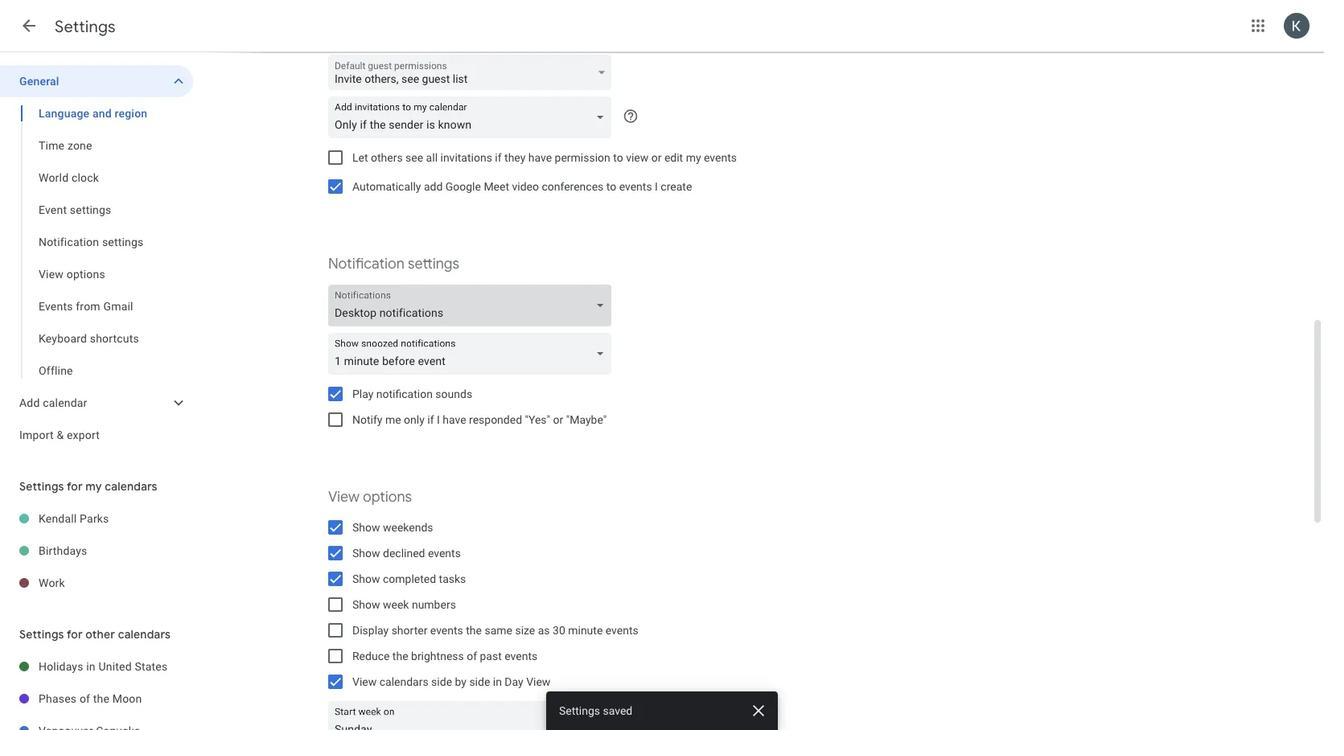Task type: describe. For each thing, give the bounding box(es) containing it.
size
[[515, 624, 535, 637]]

permission
[[555, 151, 610, 164]]

me
[[385, 413, 401, 426]]

saved
[[603, 704, 633, 718]]

1 vertical spatial to
[[606, 180, 616, 193]]

language and region
[[39, 107, 147, 120]]

vancouver canucks tree item
[[0, 715, 193, 731]]

display shorter events the same size as 30 minute events
[[352, 624, 639, 637]]

holidays in united states link
[[39, 651, 193, 683]]

birthdays
[[39, 544, 87, 558]]

keyboard
[[39, 332, 87, 345]]

invitations
[[440, 151, 492, 164]]

automatically add google meet video conferences to events i create
[[352, 180, 692, 193]]

0 horizontal spatial my
[[85, 480, 102, 494]]

responded
[[469, 413, 522, 426]]

phases of the moon link
[[39, 683, 193, 715]]

30
[[553, 624, 565, 637]]

view options inside tree
[[39, 268, 105, 281]]

0 horizontal spatial guest
[[368, 60, 392, 72]]

add
[[19, 396, 40, 410]]

language
[[39, 107, 90, 120]]

show declined events
[[352, 547, 461, 560]]

time
[[39, 139, 65, 152]]

notification settings inside tree
[[39, 235, 144, 249]]

by
[[455, 675, 467, 689]]

region
[[115, 107, 147, 120]]

kendall parks
[[39, 512, 109, 525]]

past
[[480, 650, 502, 663]]

same
[[485, 624, 512, 637]]

world clock
[[39, 171, 99, 184]]

settings for settings for other calendars
[[19, 628, 64, 642]]

export
[[67, 428, 100, 442]]

view up show weekends
[[328, 488, 360, 506]]

show for show week numbers
[[352, 598, 380, 611]]

declined
[[383, 547, 425, 560]]

events right minute
[[606, 624, 639, 637]]

numbers
[[412, 598, 456, 611]]

video
[[512, 180, 539, 193]]

offline
[[39, 364, 73, 377]]

world
[[39, 171, 69, 184]]

phases
[[39, 692, 77, 706]]

of inside tree item
[[80, 692, 90, 706]]

birthdays link
[[39, 535, 193, 567]]

notify me only if i have responded "yes" or "maybe"
[[352, 413, 607, 426]]

show for show declined events
[[352, 547, 380, 560]]

"yes"
[[525, 413, 550, 426]]

for for my
[[67, 480, 83, 494]]

holidays in united states tree item
[[0, 651, 193, 683]]

import & export
[[19, 428, 100, 442]]

events
[[39, 300, 73, 313]]

invite others, see guest list button
[[328, 56, 611, 95]]

united
[[99, 660, 132, 673]]

shortcuts
[[90, 332, 139, 345]]

parks
[[80, 512, 109, 525]]

events right edit
[[704, 151, 737, 164]]

show week numbers
[[352, 598, 456, 611]]

show completed tasks
[[352, 572, 466, 586]]

kendall parks tree item
[[0, 503, 193, 535]]

clock
[[72, 171, 99, 184]]

events from gmail
[[39, 300, 133, 313]]

1 horizontal spatial guest
[[422, 72, 450, 85]]

0 vertical spatial if
[[495, 151, 502, 164]]

google
[[446, 180, 481, 193]]

phases of the moon
[[39, 692, 142, 706]]

work tree item
[[0, 567, 193, 599]]

the inside tree item
[[93, 692, 109, 706]]

settings for settings for my calendars
[[19, 480, 64, 494]]

1 horizontal spatial in
[[493, 675, 502, 689]]

weekends
[[383, 521, 433, 534]]

1 vertical spatial see
[[406, 151, 423, 164]]

shorter
[[392, 624, 428, 637]]

gmail
[[103, 300, 133, 313]]

and
[[92, 107, 112, 120]]

let others see all invitations if they have permission to view or edit my events
[[352, 151, 737, 164]]

1 vertical spatial notification
[[328, 255, 404, 273]]

1 horizontal spatial of
[[467, 650, 477, 663]]

holidays
[[39, 660, 83, 673]]

1 vertical spatial or
[[553, 413, 563, 426]]

sounds
[[436, 387, 472, 401]]

0 vertical spatial to
[[613, 151, 623, 164]]

automatically
[[352, 180, 421, 193]]

0 horizontal spatial i
[[437, 413, 440, 426]]

week
[[383, 598, 409, 611]]

show for show weekends
[[352, 521, 380, 534]]

view calendars side by side in day view
[[352, 675, 551, 689]]

add calendar
[[19, 396, 87, 410]]

for for other
[[67, 628, 83, 642]]

events down view
[[619, 180, 652, 193]]

event settings
[[39, 203, 111, 216]]

view down "reduce"
[[352, 675, 377, 689]]

2 side from the left
[[469, 675, 490, 689]]

play notification sounds
[[352, 387, 472, 401]]

conferences
[[542, 180, 604, 193]]

minute
[[568, 624, 603, 637]]

zone
[[68, 139, 92, 152]]

calendars for settings for other calendars
[[118, 628, 171, 642]]

phases of the moon tree item
[[0, 683, 193, 715]]

1 horizontal spatial my
[[686, 151, 701, 164]]

0 vertical spatial or
[[651, 151, 662, 164]]

list
[[453, 72, 468, 85]]

notification
[[376, 387, 433, 401]]

go back image
[[19, 16, 39, 35]]

event
[[39, 203, 67, 216]]

0 vertical spatial i
[[655, 180, 658, 193]]

1 vertical spatial if
[[427, 413, 434, 426]]



Task type: locate. For each thing, give the bounding box(es) containing it.
0 vertical spatial notification
[[39, 235, 99, 249]]

settings up "holidays" on the left bottom of the page
[[19, 628, 64, 642]]

0 horizontal spatial have
[[443, 413, 466, 426]]

or left edit
[[651, 151, 662, 164]]

4 show from the top
[[352, 598, 380, 611]]

play
[[352, 387, 374, 401]]

0 vertical spatial notification settings
[[39, 235, 144, 249]]

of up vancouver canucks tree item
[[80, 692, 90, 706]]

1 vertical spatial notification settings
[[328, 255, 459, 273]]

show for show completed tasks
[[352, 572, 380, 586]]

side left 'by'
[[431, 675, 452, 689]]

2 for from the top
[[67, 628, 83, 642]]

settings saved
[[559, 704, 633, 718]]

show
[[352, 521, 380, 534], [352, 547, 380, 560], [352, 572, 380, 586], [352, 598, 380, 611]]

0 vertical spatial of
[[467, 650, 477, 663]]

"maybe"
[[566, 413, 607, 426]]

others
[[371, 151, 403, 164]]

1 horizontal spatial notification settings
[[328, 255, 459, 273]]

other
[[85, 628, 115, 642]]

1 horizontal spatial view options
[[328, 488, 412, 506]]

create
[[661, 180, 692, 193]]

1 horizontal spatial notification
[[328, 255, 404, 273]]

group containing language and region
[[0, 97, 193, 387]]

or right "yes"
[[553, 413, 563, 426]]

1 vertical spatial my
[[85, 480, 102, 494]]

view inside tree
[[39, 268, 64, 281]]

let
[[352, 151, 368, 164]]

display
[[352, 624, 389, 637]]

brightness
[[411, 650, 464, 663]]

see left all
[[406, 151, 423, 164]]

1 side from the left
[[431, 675, 452, 689]]

1 horizontal spatial if
[[495, 151, 502, 164]]

settings for my calendars
[[19, 480, 157, 494]]

0 vertical spatial have
[[528, 151, 552, 164]]

2 horizontal spatial the
[[466, 624, 482, 637]]

others,
[[365, 72, 399, 85]]

calendar
[[43, 396, 87, 410]]

the
[[466, 624, 482, 637], [393, 650, 408, 663], [93, 692, 109, 706]]

have right they
[[528, 151, 552, 164]]

completed
[[383, 572, 436, 586]]

if left they
[[495, 151, 502, 164]]

calendars up states
[[118, 628, 171, 642]]

in inside tree item
[[86, 660, 96, 673]]

moon
[[112, 692, 142, 706]]

0 horizontal spatial notification
[[39, 235, 99, 249]]

show left weekends
[[352, 521, 380, 534]]

0 horizontal spatial view options
[[39, 268, 105, 281]]

my up parks
[[85, 480, 102, 494]]

options up show weekends
[[363, 488, 412, 506]]

for up kendall parks
[[67, 480, 83, 494]]

in left 'day'
[[493, 675, 502, 689]]

in
[[86, 660, 96, 673], [493, 675, 502, 689]]

see
[[401, 72, 419, 85], [406, 151, 423, 164]]

2 vertical spatial the
[[93, 692, 109, 706]]

1 horizontal spatial have
[[528, 151, 552, 164]]

settings for other calendars tree
[[0, 651, 193, 731]]

guest down the permissions
[[422, 72, 450, 85]]

reduce the brightness of past events
[[352, 650, 538, 663]]

settings for other calendars
[[19, 628, 171, 642]]

0 vertical spatial the
[[466, 624, 482, 637]]

group
[[0, 97, 193, 387]]

calendars
[[105, 480, 157, 494], [118, 628, 171, 642], [380, 675, 429, 689]]

side right 'by'
[[469, 675, 490, 689]]

0 horizontal spatial if
[[427, 413, 434, 426]]

general
[[19, 74, 59, 88]]

to right conferences
[[606, 180, 616, 193]]

1 vertical spatial for
[[67, 628, 83, 642]]

i
[[655, 180, 658, 193], [437, 413, 440, 426]]

of left past
[[467, 650, 477, 663]]

default guest permissions invite others, see guest list
[[335, 60, 468, 85]]

1 vertical spatial view options
[[328, 488, 412, 506]]

as
[[538, 624, 550, 637]]

1 show from the top
[[352, 521, 380, 534]]

1 vertical spatial of
[[80, 692, 90, 706]]

0 vertical spatial settings
[[70, 203, 111, 216]]

3 show from the top
[[352, 572, 380, 586]]

2 vertical spatial settings
[[408, 255, 459, 273]]

notify
[[352, 413, 383, 426]]

have
[[528, 151, 552, 164], [443, 413, 466, 426]]

notification settings
[[39, 235, 144, 249], [328, 255, 459, 273]]

to left view
[[613, 151, 623, 164]]

events down size
[[505, 650, 538, 663]]

0 vertical spatial view options
[[39, 268, 105, 281]]

time zone
[[39, 139, 92, 152]]

0 horizontal spatial in
[[86, 660, 96, 673]]

only
[[404, 413, 425, 426]]

1 horizontal spatial options
[[363, 488, 412, 506]]

2 vertical spatial calendars
[[380, 675, 429, 689]]

in left united
[[86, 660, 96, 673]]

all
[[426, 151, 438, 164]]

0 vertical spatial calendars
[[105, 480, 157, 494]]

settings for my calendars tree
[[0, 503, 193, 599]]

&
[[57, 428, 64, 442]]

permissions
[[394, 60, 447, 72]]

calendars for settings for my calendars
[[105, 480, 157, 494]]

birthdays tree item
[[0, 535, 193, 567]]

settings for settings saved
[[559, 704, 600, 718]]

or
[[651, 151, 662, 164], [553, 413, 563, 426]]

0 vertical spatial for
[[67, 480, 83, 494]]

if right only
[[427, 413, 434, 426]]

they
[[505, 151, 526, 164]]

0 horizontal spatial notification settings
[[39, 235, 144, 249]]

view
[[626, 151, 649, 164]]

events
[[704, 151, 737, 164], [619, 180, 652, 193], [428, 547, 461, 560], [430, 624, 463, 637], [606, 624, 639, 637], [505, 650, 538, 663]]

meet
[[484, 180, 509, 193]]

i right only
[[437, 413, 440, 426]]

view right 'day'
[[526, 675, 551, 689]]

add
[[424, 180, 443, 193]]

calendars down "reduce"
[[380, 675, 429, 689]]

notification inside tree
[[39, 235, 99, 249]]

the up vancouver canucks tree item
[[93, 692, 109, 706]]

show weekends
[[352, 521, 433, 534]]

holidays in united states
[[39, 660, 168, 673]]

options inside tree
[[67, 268, 105, 281]]

calendars up kendall parks tree item
[[105, 480, 157, 494]]

settings heading
[[55, 16, 116, 37]]

settings up kendall
[[19, 480, 64, 494]]

edit
[[664, 151, 683, 164]]

view options up "events from gmail"
[[39, 268, 105, 281]]

settings up general tree item
[[55, 16, 116, 37]]

the down shorter
[[393, 650, 408, 663]]

notification down automatically
[[328, 255, 404, 273]]

my
[[686, 151, 701, 164], [85, 480, 102, 494]]

notification settings down event settings
[[39, 235, 144, 249]]

for left other
[[67, 628, 83, 642]]

events up reduce the brightness of past events
[[430, 624, 463, 637]]

have down sounds
[[443, 413, 466, 426]]

work
[[39, 576, 65, 590]]

1 vertical spatial settings
[[102, 235, 144, 249]]

show down show weekends
[[352, 547, 380, 560]]

see inside the default guest permissions invite others, see guest list
[[401, 72, 419, 85]]

1 vertical spatial i
[[437, 413, 440, 426]]

tree
[[0, 65, 193, 451]]

invite
[[335, 72, 362, 85]]

view
[[39, 268, 64, 281], [328, 488, 360, 506], [352, 675, 377, 689], [526, 675, 551, 689]]

settings
[[70, 203, 111, 216], [102, 235, 144, 249], [408, 255, 459, 273]]

1 vertical spatial have
[[443, 413, 466, 426]]

1 horizontal spatial the
[[393, 650, 408, 663]]

settings left saved
[[559, 704, 600, 718]]

kendall
[[39, 512, 77, 525]]

1 horizontal spatial or
[[651, 151, 662, 164]]

1 vertical spatial options
[[363, 488, 412, 506]]

0 vertical spatial in
[[86, 660, 96, 673]]

show up display
[[352, 598, 380, 611]]

view options up show weekends
[[328, 488, 412, 506]]

2 show from the top
[[352, 547, 380, 560]]

1 horizontal spatial i
[[655, 180, 658, 193]]

settings for settings
[[55, 16, 116, 37]]

0 vertical spatial my
[[686, 151, 701, 164]]

tree containing general
[[0, 65, 193, 451]]

states
[[135, 660, 168, 673]]

notification down event settings
[[39, 235, 99, 249]]

reduce
[[352, 650, 390, 663]]

day
[[505, 675, 524, 689]]

work link
[[39, 567, 193, 599]]

0 horizontal spatial side
[[431, 675, 452, 689]]

for
[[67, 480, 83, 494], [67, 628, 83, 642]]

show left completed
[[352, 572, 380, 586]]

i left create
[[655, 180, 658, 193]]

0 vertical spatial see
[[401, 72, 419, 85]]

notification settings down automatically
[[328, 255, 459, 273]]

default
[[335, 60, 366, 72]]

general tree item
[[0, 65, 193, 97]]

view options
[[39, 268, 105, 281], [328, 488, 412, 506]]

see down the permissions
[[401, 72, 419, 85]]

1 for from the top
[[67, 480, 83, 494]]

view up events at the left top of page
[[39, 268, 64, 281]]

options up "events from gmail"
[[67, 268, 105, 281]]

1 vertical spatial calendars
[[118, 628, 171, 642]]

guest up the others,
[[368, 60, 392, 72]]

0 horizontal spatial of
[[80, 692, 90, 706]]

0 horizontal spatial or
[[553, 413, 563, 426]]

settings down add
[[408, 255, 459, 273]]

the left same at the bottom of page
[[466, 624, 482, 637]]

1 horizontal spatial side
[[469, 675, 490, 689]]

settings down clock
[[70, 203, 111, 216]]

0 horizontal spatial options
[[67, 268, 105, 281]]

keyboard shortcuts
[[39, 332, 139, 345]]

if
[[495, 151, 502, 164], [427, 413, 434, 426]]

0 horizontal spatial the
[[93, 692, 109, 706]]

events up tasks
[[428, 547, 461, 560]]

None field
[[328, 97, 618, 138], [328, 285, 618, 327], [328, 333, 618, 375], [328, 702, 618, 731], [328, 97, 618, 138], [328, 285, 618, 327], [328, 333, 618, 375], [328, 702, 618, 731]]

import
[[19, 428, 54, 442]]

1 vertical spatial the
[[393, 650, 408, 663]]

settings down event settings
[[102, 235, 144, 249]]

1 vertical spatial in
[[493, 675, 502, 689]]

my right edit
[[686, 151, 701, 164]]

0 vertical spatial options
[[67, 268, 105, 281]]



Task type: vqa. For each thing, say whether or not it's contained in the screenshot.
Calendar element
no



